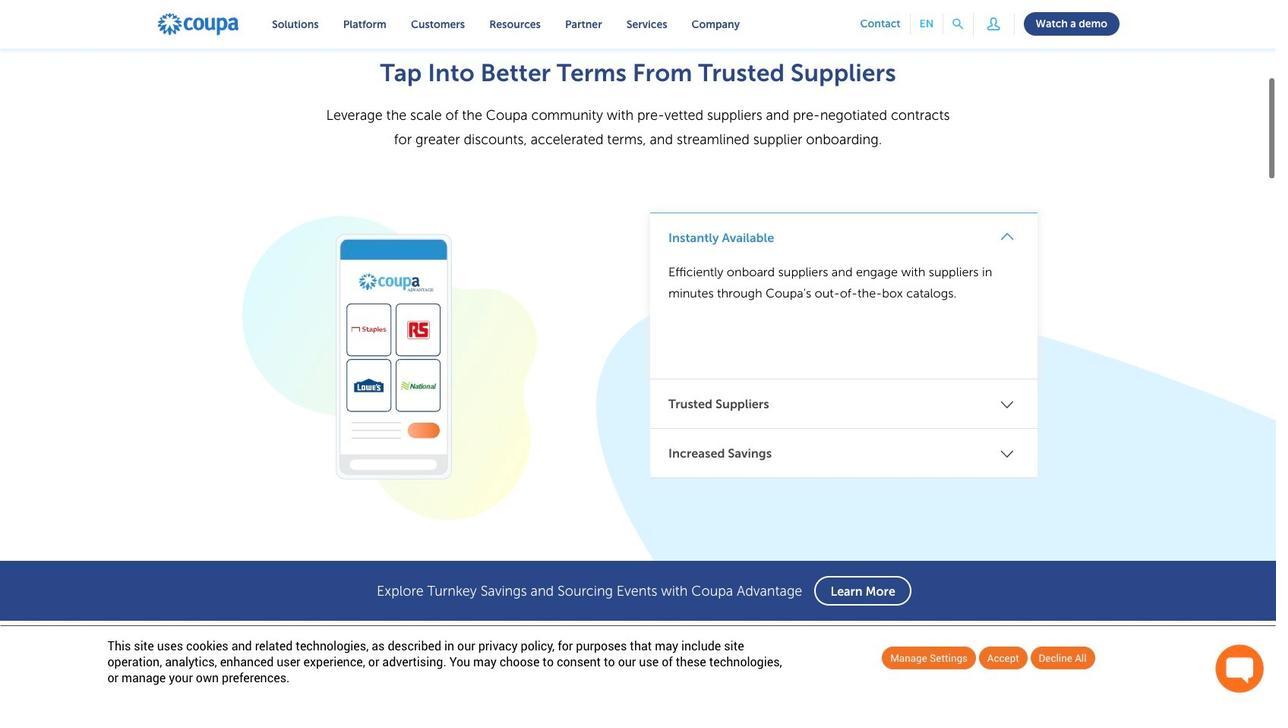 Task type: vqa. For each thing, say whether or not it's contained in the screenshot.
Platform_user_centric image
yes



Task type: describe. For each thing, give the bounding box(es) containing it.
platform_user_centric image
[[983, 13, 1005, 35]]

increased savings image
[[239, 213, 542, 525]]



Task type: locate. For each thing, give the bounding box(es) containing it.
home image
[[157, 12, 240, 36]]

instantly available image
[[239, 213, 542, 525]]

mag glass image
[[953, 19, 964, 30]]



